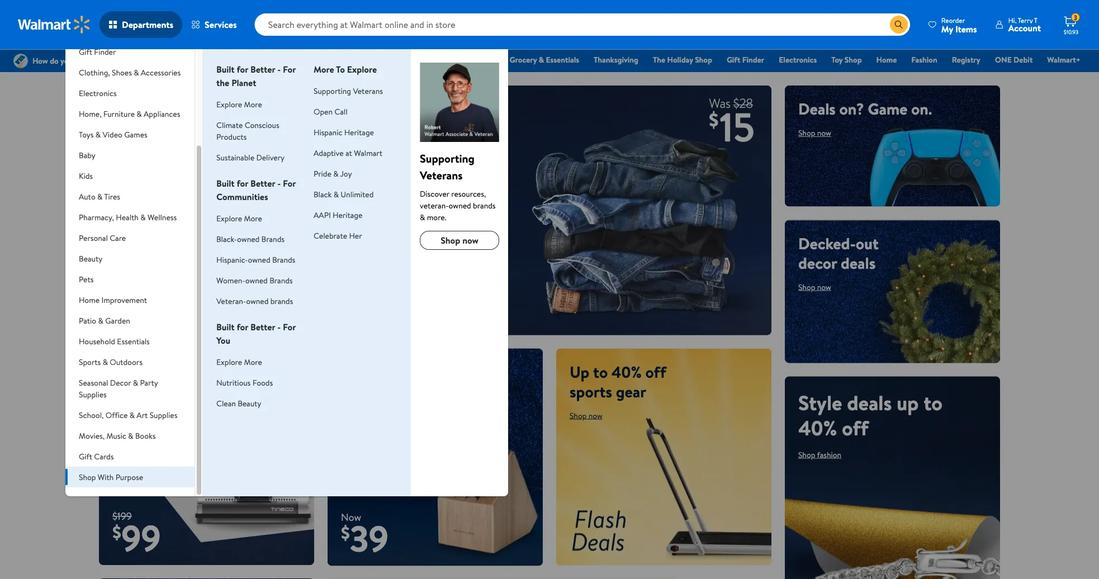 Task type: describe. For each thing, give the bounding box(es) containing it.
gift finder for gift finder dropdown button
[[79, 46, 116, 57]]

finder for gift finder dropdown button
[[94, 46, 116, 57]]

books
[[135, 430, 156, 441]]

30%
[[163, 279, 200, 307]]

more to explore
[[314, 63, 377, 75]]

gift for gift cards dropdown button
[[79, 451, 92, 462]]

& left joy
[[333, 168, 339, 179]]

shop inside "dropdown button"
[[79, 472, 96, 482]]

built for better - for the planet
[[216, 63, 296, 89]]

home,
[[79, 108, 101, 119]]

- for built for better - for communities
[[277, 177, 281, 190]]

now
[[341, 510, 361, 524]]

for for built for better - for the planet
[[283, 63, 296, 75]]

up
[[570, 361, 589, 383]]

heritage for aapi heritage
[[333, 209, 362, 220]]

better for the
[[250, 63, 275, 75]]

thanksgiving
[[594, 54, 638, 65]]

up for style deals up to 40% off
[[897, 389, 919, 417]]

was dollar $199, now dollar 99 group
[[99, 509, 161, 565]]

adaptive at walmart link
[[314, 147, 382, 158]]

personal
[[79, 232, 108, 243]]

supplies for school, office & art supplies
[[150, 410, 177, 420]]

& right the sports
[[103, 356, 108, 367]]

explore more link for communities
[[216, 213, 262, 224]]

music
[[106, 430, 126, 441]]

kids button
[[65, 165, 195, 186]]

owned for hispanic-owned brands
[[248, 254, 270, 265]]

toys & video games button
[[65, 124, 195, 145]]

home deals up to 30% off
[[112, 254, 215, 332]]

shop now for up to 40% off sports gear
[[570, 410, 603, 421]]

- for built for better - for you
[[277, 321, 281, 333]]

explore for built for better - for the planet
[[216, 99, 242, 110]]

explore for built for better - for you
[[216, 356, 242, 367]]

on.
[[911, 98, 932, 120]]

toys & video games
[[79, 129, 147, 140]]

& right patio
[[98, 315, 103, 326]]

savings
[[112, 117, 162, 139]]

- for built for better - for the planet
[[277, 63, 281, 75]]

at
[[345, 147, 352, 158]]

office
[[106, 410, 128, 420]]

nutritious foods
[[216, 377, 273, 388]]

women-owned brands link
[[216, 275, 293, 286]]

built for communities
[[216, 177, 235, 190]]

celebrate
[[314, 230, 347, 241]]

school, office & art supplies button
[[65, 405, 195, 425]]

served
[[450, 361, 494, 383]]

veterans for supporting veterans
[[353, 85, 383, 96]]

veterans for supporting veterans discover resources, veteran-owned brands & more.
[[420, 167, 463, 183]]

explore more for communities
[[216, 213, 262, 224]]

& right the shoes
[[134, 67, 139, 78]]

auto
[[79, 191, 95, 202]]

& left tires
[[97, 191, 103, 202]]

school, office & art supplies
[[79, 410, 177, 420]]

home for home improvement
[[79, 294, 100, 305]]

explore more link for you
[[216, 356, 262, 367]]

gift cards button
[[65, 446, 195, 467]]

beauty button
[[65, 248, 195, 269]]

home deals are served
[[341, 361, 494, 383]]

shop with purpose image
[[420, 63, 499, 142]]

services button
[[182, 11, 246, 38]]

veteran-owned brands link
[[216, 295, 293, 306]]

now dollar 39 null group
[[328, 510, 388, 566]]

sustainable delivery link
[[216, 152, 285, 163]]

gift finder link
[[722, 54, 769, 66]]

& left art
[[130, 410, 135, 420]]

electronics button
[[65, 83, 195, 103]]

walmart image
[[18, 16, 91, 34]]

pets button
[[65, 269, 195, 290]]

movies,
[[79, 430, 105, 441]]

friday
[[454, 54, 475, 65]]

pets
[[79, 274, 94, 285]]

nutritious
[[216, 377, 251, 388]]

brands for hispanic-owned brands
[[272, 254, 295, 265]]

hispanic-owned brands
[[216, 254, 295, 265]]

built for the
[[216, 63, 235, 75]]

3
[[1074, 13, 1077, 22]]

women-
[[216, 275, 245, 286]]

grocery
[[510, 54, 537, 65]]

sports & outdoors
[[79, 356, 142, 367]]

to for style
[[924, 389, 942, 417]]

art
[[137, 410, 148, 420]]

high tech gifts, huge savings
[[112, 98, 257, 139]]

brands for women-owned brands
[[270, 275, 293, 286]]

$199 $ 99
[[112, 509, 161, 562]]

pharmacy, health & wellness button
[[65, 207, 195, 228]]

more for built for better - for communities
[[244, 213, 262, 224]]

one debit link
[[990, 54, 1038, 66]]

& right music
[[128, 430, 133, 441]]

the
[[653, 54, 665, 65]]

now for deals on? game on.
[[817, 127, 831, 138]]

& right the furniture
[[137, 108, 142, 119]]

now $ 39
[[341, 510, 388, 563]]

for for communities
[[237, 177, 248, 190]]

& inside seasonal decor & party supplies
[[133, 377, 138, 388]]

40% inside style deals up to 40% off
[[798, 414, 837, 442]]

clean beauty link
[[216, 398, 261, 409]]

better for communities
[[250, 177, 275, 190]]

deals on? game on.
[[798, 98, 932, 120]]

out
[[856, 232, 879, 254]]

electronics link
[[774, 54, 822, 66]]

delivery
[[256, 152, 285, 163]]

up for home deals up to 30% off
[[112, 279, 134, 307]]

home link
[[871, 54, 902, 66]]

baby
[[79, 150, 95, 160]]

improvement
[[101, 294, 147, 305]]

registry
[[952, 54, 980, 65]]

& right toys
[[95, 129, 101, 140]]

more left to
[[314, 63, 334, 75]]

household essentials
[[79, 336, 150, 347]]

discover
[[420, 188, 449, 199]]

veteran-
[[420, 200, 449, 211]]

sustainable delivery
[[216, 152, 285, 163]]

nutritious foods link
[[216, 377, 273, 388]]

for for you
[[237, 321, 248, 333]]

tires
[[104, 191, 120, 202]]

grocery & essentials
[[510, 54, 579, 65]]

pharmacy, health & wellness
[[79, 212, 177, 223]]

supporting veterans
[[314, 85, 383, 96]]

pharmacy,
[[79, 212, 114, 223]]

kids
[[79, 170, 93, 181]]

black-owned brands link
[[216, 233, 285, 244]]

sustainable
[[216, 152, 254, 163]]

seasonal decor & party supplies button
[[65, 372, 195, 405]]

veteran-
[[216, 295, 246, 306]]

home, furniture & appliances button
[[65, 103, 195, 124]]

for for built for better - for you
[[283, 321, 296, 333]]

decor
[[110, 377, 131, 388]]

gear
[[616, 381, 646, 402]]

products
[[216, 131, 247, 142]]

owned for veteran-owned brands
[[246, 295, 269, 306]]

shop now link for up to 40% off sports gear
[[570, 410, 603, 421]]

movies, music & books
[[79, 430, 156, 441]]

now for home deals up to 30% off
[[131, 340, 145, 351]]

walmart+
[[1047, 54, 1081, 65]]

open call
[[314, 106, 347, 117]]

deals for home deals up to 30% off
[[170, 254, 215, 282]]

fashion link
[[906, 54, 942, 66]]

gift cards
[[79, 451, 114, 462]]

climate conscious products
[[216, 119, 279, 142]]

hispanic-
[[216, 254, 248, 265]]



Task type: vqa. For each thing, say whether or not it's contained in the screenshot.
check inside the 'link'
no



Task type: locate. For each thing, give the bounding box(es) containing it.
2 vertical spatial to
[[924, 389, 942, 417]]

1 vertical spatial brands
[[270, 295, 293, 306]]

black down "pride"
[[314, 189, 332, 200]]

to
[[336, 63, 345, 75]]

better inside built for better - for you
[[250, 321, 275, 333]]

0 vertical spatial off
[[112, 304, 139, 332]]

for down veteran-
[[237, 321, 248, 333]]

sports
[[79, 356, 101, 367]]

0 horizontal spatial $
[[112, 520, 121, 544]]

supplies inside seasonal decor & party supplies
[[79, 389, 107, 400]]

essentials right "grocery"
[[546, 54, 579, 65]]

& up aapi heritage
[[334, 189, 339, 200]]

built up the
[[216, 63, 235, 75]]

to inside home deals up to 30% off
[[139, 279, 158, 307]]

off for style deals up to 40% off
[[842, 414, 869, 442]]

essentials inside dropdown button
[[117, 336, 150, 347]]

for up communities
[[237, 177, 248, 190]]

now up the sports & outdoors dropdown button
[[131, 340, 145, 351]]

owned down women-owned brands link
[[246, 295, 269, 306]]

for inside the 'built for better - for communities'
[[237, 177, 248, 190]]

0 horizontal spatial off
[[112, 304, 139, 332]]

1 horizontal spatial to
[[593, 361, 608, 383]]

hi,
[[1008, 15, 1017, 25]]

built inside built for better - for the planet
[[216, 63, 235, 75]]

supporting veterans discover resources, veteran-owned brands & more.
[[420, 150, 496, 223]]

for inside built for better - for the planet
[[237, 63, 248, 75]]

beauty inside dropdown button
[[79, 253, 102, 264]]

electronics
[[779, 54, 817, 65], [79, 87, 117, 98]]

gift finder inside dropdown button
[[79, 46, 116, 57]]

0 vertical spatial beauty
[[79, 253, 102, 264]]

off inside "up to 40% off sports gear"
[[645, 361, 666, 383]]

built for you
[[216, 321, 235, 333]]

better inside built for better - for the planet
[[250, 63, 275, 75]]

climate conscious products link
[[216, 119, 279, 142]]

& right health
[[140, 212, 146, 223]]

shop now for home deals up to 30% off
[[112, 340, 145, 351]]

3 explore more from the top
[[216, 356, 262, 367]]

shop now link for decked-out decor deals
[[798, 282, 831, 292]]

3 for from the top
[[237, 321, 248, 333]]

holiday
[[667, 54, 693, 65]]

& inside supporting veterans discover resources, veteran-owned brands & more.
[[420, 212, 425, 223]]

1 built from the top
[[216, 63, 235, 75]]

hispanic-owned brands link
[[216, 254, 295, 265]]

toy shop link
[[826, 54, 867, 66]]

0 horizontal spatial 40%
[[612, 361, 642, 383]]

1 horizontal spatial supporting
[[420, 150, 475, 166]]

1 vertical spatial built
[[216, 177, 235, 190]]

2 explore more link from the top
[[216, 213, 262, 224]]

brands
[[473, 200, 496, 211], [270, 295, 293, 306]]

1 for from the top
[[283, 63, 296, 75]]

supporting up open call
[[314, 85, 351, 96]]

1 vertical spatial -
[[277, 177, 281, 190]]

owned inside supporting veterans discover resources, veteran-owned brands & more.
[[449, 200, 471, 211]]

now
[[817, 127, 831, 138], [462, 234, 479, 247], [817, 282, 831, 292], [131, 340, 145, 351], [589, 410, 603, 421]]

supporting up discover
[[420, 150, 475, 166]]

heritage
[[344, 127, 374, 138], [333, 209, 362, 220]]

shop now link for deals on? game on.
[[798, 127, 831, 138]]

3 better from the top
[[250, 321, 275, 333]]

1 horizontal spatial finder
[[742, 54, 764, 65]]

2 for from the top
[[237, 177, 248, 190]]

1 vertical spatial off
[[645, 361, 666, 383]]

now for decked-out decor deals
[[817, 282, 831, 292]]

2 vertical spatial off
[[842, 414, 869, 442]]

0 horizontal spatial electronics
[[79, 87, 117, 98]]

$10.93
[[1064, 28, 1079, 35]]

deals inside black friday deals link
[[476, 54, 495, 65]]

1 explore more link from the top
[[216, 99, 262, 110]]

1 vertical spatial beauty
[[238, 398, 261, 409]]

off inside home deals up to 30% off
[[112, 304, 139, 332]]

0 vertical spatial deals
[[476, 54, 495, 65]]

home improvement button
[[65, 290, 195, 310]]

open
[[314, 106, 333, 117]]

now down the decor
[[817, 282, 831, 292]]

& right "grocery"
[[539, 54, 544, 65]]

home, furniture & appliances
[[79, 108, 180, 119]]

supplies for seasonal decor & party supplies
[[79, 389, 107, 400]]

-
[[277, 63, 281, 75], [277, 177, 281, 190], [277, 321, 281, 333]]

celebrate her
[[314, 230, 362, 241]]

1 horizontal spatial essentials
[[546, 54, 579, 65]]

debit
[[1014, 54, 1033, 65]]

brands down the hispanic-owned brands
[[270, 275, 293, 286]]

0 vertical spatial better
[[250, 63, 275, 75]]

2 vertical spatial -
[[277, 321, 281, 333]]

now down deals on? game on.
[[817, 127, 831, 138]]

0 vertical spatial essentials
[[546, 54, 579, 65]]

40% up shop fashion
[[798, 414, 837, 442]]

with
[[98, 472, 114, 482]]

for left to
[[283, 63, 296, 75]]

brands down the resources,
[[473, 200, 496, 211]]

0 vertical spatial heritage
[[344, 127, 374, 138]]

up inside home deals up to 30% off
[[112, 279, 134, 307]]

1 horizontal spatial 40%
[[798, 414, 837, 442]]

3 explore more link from the top
[[216, 356, 262, 367]]

& left party at the left bottom
[[133, 377, 138, 388]]

registry link
[[947, 54, 985, 66]]

explore more down communities
[[216, 213, 262, 224]]

up inside style deals up to 40% off
[[897, 389, 919, 417]]

1 vertical spatial black
[[314, 189, 332, 200]]

2 explore more from the top
[[216, 213, 262, 224]]

huge
[[223, 98, 257, 120]]

electronics for electronics link
[[779, 54, 817, 65]]

home for home deals up to 30% off
[[112, 254, 165, 282]]

1 vertical spatial for
[[237, 177, 248, 190]]

Walmart Site-Wide search field
[[255, 13, 910, 36]]

t
[[1034, 15, 1038, 25]]

for for the
[[237, 63, 248, 75]]

0 horizontal spatial beauty
[[79, 253, 102, 264]]

1 horizontal spatial supplies
[[150, 410, 177, 420]]

more for built for better - for you
[[244, 356, 262, 367]]

finder up clothing,
[[94, 46, 116, 57]]

veterans
[[353, 85, 383, 96], [420, 167, 463, 183]]

up to 40% off sports gear
[[570, 361, 666, 402]]

veterans down more to explore
[[353, 85, 383, 96]]

more up nutritious foods
[[244, 356, 262, 367]]

owned down the resources,
[[449, 200, 471, 211]]

deals left are
[[386, 361, 421, 383]]

black for black friday deals
[[433, 54, 452, 65]]

now down 'sports' in the bottom of the page
[[589, 410, 603, 421]]

off for home deals up to 30% off
[[112, 304, 139, 332]]

sports
[[570, 381, 612, 402]]

0 vertical spatial 40%
[[612, 361, 642, 383]]

gift right the holiday shop
[[727, 54, 740, 65]]

unlimited
[[341, 189, 374, 200]]

now down the resources,
[[462, 234, 479, 247]]

owned for black-owned brands
[[237, 233, 260, 244]]

for up planet
[[237, 63, 248, 75]]

owned
[[449, 200, 471, 211], [237, 233, 260, 244], [248, 254, 270, 265], [245, 275, 268, 286], [246, 295, 269, 306]]

video
[[103, 129, 122, 140]]

explore up climate
[[216, 99, 242, 110]]

2 for from the top
[[283, 177, 296, 190]]

3 for from the top
[[283, 321, 296, 333]]

furniture
[[103, 108, 135, 119]]

supporting for supporting veterans discover resources, veteran-owned brands & more.
[[420, 150, 475, 166]]

supplies inside dropdown button
[[150, 410, 177, 420]]

heritage down black & unlimited link
[[333, 209, 362, 220]]

0 vertical spatial supplies
[[79, 389, 107, 400]]

clothing,
[[79, 67, 110, 78]]

home for home deals are served
[[341, 361, 382, 383]]

deals right friday
[[476, 54, 495, 65]]

owned for women-owned brands
[[245, 275, 268, 286]]

- inside built for better - for you
[[277, 321, 281, 333]]

40% right up
[[612, 361, 642, 383]]

for down delivery
[[283, 177, 296, 190]]

2 - from the top
[[277, 177, 281, 190]]

home inside home deals up to 30% off
[[112, 254, 165, 282]]

explore more link up nutritious foods link on the bottom of page
[[216, 356, 262, 367]]

0 vertical spatial for
[[283, 63, 296, 75]]

black friday deals
[[433, 54, 495, 65]]

Search search field
[[255, 13, 910, 36]]

supplies right art
[[150, 410, 177, 420]]

$ inside now $ 39
[[341, 520, 350, 545]]

2 vertical spatial brands
[[270, 275, 293, 286]]

2 built from the top
[[216, 177, 235, 190]]

brands for black-owned brands
[[261, 233, 285, 244]]

shop now link for home deals up to 30% off
[[112, 340, 145, 351]]

beauty
[[79, 253, 102, 264], [238, 398, 261, 409]]

0 vertical spatial electronics
[[779, 54, 817, 65]]

1 vertical spatial supporting
[[420, 150, 475, 166]]

owned up women-owned brands link
[[248, 254, 270, 265]]

better up communities
[[250, 177, 275, 190]]

for down veteran-owned brands
[[283, 321, 296, 333]]

1 vertical spatial explore more
[[216, 213, 262, 224]]

0 vertical spatial built
[[216, 63, 235, 75]]

2 vertical spatial for
[[237, 321, 248, 333]]

deals left on? at the right of the page
[[798, 98, 836, 120]]

0 horizontal spatial supplies
[[79, 389, 107, 400]]

shop
[[695, 54, 712, 65], [845, 54, 862, 65], [798, 127, 815, 138], [441, 234, 460, 247], [798, 282, 815, 292], [112, 340, 129, 351], [570, 410, 587, 421], [798, 449, 815, 460], [79, 472, 96, 482]]

1 horizontal spatial veterans
[[420, 167, 463, 183]]

owned up hispanic-owned brands link at top left
[[237, 233, 260, 244]]

2 vertical spatial explore more link
[[216, 356, 262, 367]]

communities
[[216, 191, 268, 203]]

off inside style deals up to 40% off
[[842, 414, 869, 442]]

$
[[112, 520, 121, 544], [341, 520, 350, 545]]

clothing, shoes & accessories
[[79, 67, 181, 78]]

planet
[[232, 77, 256, 89]]

better up planet
[[250, 63, 275, 75]]

2 vertical spatial explore more
[[216, 356, 262, 367]]

explore up nutritious at left
[[216, 356, 242, 367]]

save
[[341, 243, 412, 293]]

explore right to
[[347, 63, 377, 75]]

better for you
[[250, 321, 275, 333]]

walmart
[[354, 147, 382, 158]]

gift finder up clothing,
[[79, 46, 116, 57]]

now for up to 40% off sports gear
[[589, 410, 603, 421]]

care
[[110, 232, 126, 243]]

deals left women-
[[170, 254, 215, 282]]

- inside built for better - for the planet
[[277, 63, 281, 75]]

black left friday
[[433, 54, 452, 65]]

pride & joy
[[314, 168, 352, 179]]

& left more.
[[420, 212, 425, 223]]

better down veteran-owned brands
[[250, 321, 275, 333]]

tech
[[149, 98, 180, 120]]

1 horizontal spatial gift finder
[[727, 54, 764, 65]]

0 vertical spatial explore more link
[[216, 99, 262, 110]]

home for home
[[876, 54, 897, 65]]

1 vertical spatial electronics
[[79, 87, 117, 98]]

0 horizontal spatial finder
[[94, 46, 116, 57]]

1 vertical spatial for
[[283, 177, 296, 190]]

foods
[[253, 377, 273, 388]]

2 horizontal spatial to
[[924, 389, 942, 417]]

beauty down personal
[[79, 253, 102, 264]]

$ for 39
[[341, 520, 350, 545]]

1 vertical spatial to
[[593, 361, 608, 383]]

$ inside "$199 $ 99"
[[112, 520, 121, 544]]

40% inside "up to 40% off sports gear"
[[612, 361, 642, 383]]

2 vertical spatial built
[[216, 321, 235, 333]]

built up you
[[216, 321, 235, 333]]

home improvement
[[79, 294, 147, 305]]

more for built for better - for the planet
[[244, 99, 262, 110]]

shop now
[[798, 127, 831, 138], [441, 234, 479, 247], [798, 282, 831, 292], [112, 340, 145, 351], [570, 410, 603, 421]]

for
[[237, 63, 248, 75], [237, 177, 248, 190], [237, 321, 248, 333]]

toys
[[79, 129, 94, 140]]

1 vertical spatial essentials
[[117, 336, 150, 347]]

1 better from the top
[[250, 63, 275, 75]]

explore more link down communities
[[216, 213, 262, 224]]

open call link
[[314, 106, 347, 117]]

&
[[539, 54, 544, 65], [134, 67, 139, 78], [137, 108, 142, 119], [95, 129, 101, 140], [333, 168, 339, 179], [334, 189, 339, 200], [97, 191, 103, 202], [140, 212, 146, 223], [420, 212, 425, 223], [98, 315, 103, 326], [103, 356, 108, 367], [133, 377, 138, 388], [130, 410, 135, 420], [128, 430, 133, 441]]

gift left cards
[[79, 451, 92, 462]]

explore more link for the
[[216, 99, 262, 110]]

1 vertical spatial up
[[897, 389, 919, 417]]

heritage up walmart
[[344, 127, 374, 138]]

electronics inside dropdown button
[[79, 87, 117, 98]]

finder inside gift finder dropdown button
[[94, 46, 116, 57]]

2 better from the top
[[250, 177, 275, 190]]

1 vertical spatial brands
[[272, 254, 295, 265]]

black-owned brands
[[216, 233, 285, 244]]

2 horizontal spatial off
[[842, 414, 869, 442]]

home inside home link
[[876, 54, 897, 65]]

my
[[941, 23, 953, 35]]

gift up clothing,
[[79, 46, 92, 57]]

essentials down the 'patio & garden' dropdown button
[[117, 336, 150, 347]]

walmart+ link
[[1042, 54, 1086, 66]]

0 vertical spatial supporting
[[314, 85, 351, 96]]

electronics down clothing,
[[79, 87, 117, 98]]

explore more for the
[[216, 99, 262, 110]]

0 vertical spatial explore more
[[216, 99, 262, 110]]

0 horizontal spatial up
[[112, 279, 134, 307]]

up
[[112, 279, 134, 307], [897, 389, 919, 417]]

built for better - for you
[[216, 321, 296, 347]]

gift for gift finder dropdown button
[[79, 46, 92, 57]]

deals inside style deals up to 40% off
[[847, 389, 892, 417]]

0 horizontal spatial gift finder
[[79, 46, 116, 57]]

2 vertical spatial for
[[283, 321, 296, 333]]

0 horizontal spatial essentials
[[117, 336, 150, 347]]

reorder my items
[[941, 15, 977, 35]]

for inside built for better - for you
[[283, 321, 296, 333]]

finder
[[94, 46, 116, 57], [742, 54, 764, 65]]

explore more link down planet
[[216, 99, 262, 110]]

explore up black-
[[216, 213, 242, 224]]

brands inside supporting veterans discover resources, veteran-owned brands & more.
[[473, 200, 496, 211]]

supplies down seasonal
[[79, 389, 107, 400]]

3 built from the top
[[216, 321, 235, 333]]

1 vertical spatial supplies
[[150, 410, 177, 420]]

1 horizontal spatial black
[[433, 54, 452, 65]]

electronics for the electronics dropdown button
[[79, 87, 117, 98]]

thanksgiving link
[[589, 54, 643, 66]]

to inside style deals up to 40% off
[[924, 389, 942, 417]]

1 horizontal spatial brands
[[473, 200, 496, 211]]

0 vertical spatial brands
[[261, 233, 285, 244]]

deals for home deals are served
[[386, 361, 421, 383]]

$ for 99
[[112, 520, 121, 544]]

finder inside gift finder link
[[742, 54, 764, 65]]

more up the conscious
[[244, 99, 262, 110]]

0 horizontal spatial black
[[314, 189, 332, 200]]

1 vertical spatial veterans
[[420, 167, 463, 183]]

built inside the 'built for better - for communities'
[[216, 177, 235, 190]]

toy
[[831, 54, 843, 65]]

to for home
[[139, 279, 158, 307]]

explore more down planet
[[216, 99, 262, 110]]

appliances
[[144, 108, 180, 119]]

0 vertical spatial veterans
[[353, 85, 383, 96]]

electronics left toy
[[779, 54, 817, 65]]

household
[[79, 336, 115, 347]]

1 horizontal spatial beauty
[[238, 398, 261, 409]]

explore more for you
[[216, 356, 262, 367]]

home inside home improvement dropdown button
[[79, 294, 100, 305]]

1 horizontal spatial deals
[[798, 98, 836, 120]]

deals inside home deals up to 30% off
[[170, 254, 215, 282]]

explore for built for better - for communities
[[216, 213, 242, 224]]

0 horizontal spatial supporting
[[314, 85, 351, 96]]

1 horizontal spatial up
[[897, 389, 919, 417]]

aapi heritage link
[[314, 209, 362, 220]]

3 - from the top
[[277, 321, 281, 333]]

0 horizontal spatial brands
[[270, 295, 293, 306]]

big!
[[421, 243, 479, 293]]

more up black-owned brands
[[244, 213, 262, 224]]

gift for gift finder link
[[727, 54, 740, 65]]

school,
[[79, 410, 104, 420]]

1 horizontal spatial $
[[341, 520, 350, 545]]

fashion
[[817, 449, 841, 460]]

explore more up nutritious foods link on the bottom of page
[[216, 356, 262, 367]]

off
[[112, 304, 139, 332], [645, 361, 666, 383], [842, 414, 869, 442]]

gift finder left electronics link
[[727, 54, 764, 65]]

accessories
[[141, 67, 181, 78]]

search icon image
[[894, 20, 903, 29]]

deals for style deals up to 40% off
[[847, 389, 892, 417]]

the
[[216, 77, 229, 89]]

supporting for supporting veterans
[[314, 85, 351, 96]]

black
[[433, 54, 452, 65], [314, 189, 332, 200]]

1 vertical spatial explore more link
[[216, 213, 262, 224]]

built
[[216, 63, 235, 75], [216, 177, 235, 190], [216, 321, 235, 333]]

personal care
[[79, 232, 126, 243]]

1 - from the top
[[277, 63, 281, 75]]

owned down the hispanic-owned brands
[[245, 275, 268, 286]]

finder for gift finder link
[[742, 54, 764, 65]]

0 vertical spatial for
[[237, 63, 248, 75]]

shop now for deals on? game on.
[[798, 127, 831, 138]]

2 vertical spatial better
[[250, 321, 275, 333]]

deals inside the decked-out decor deals
[[841, 252, 876, 274]]

aapi heritage
[[314, 209, 362, 220]]

for inside built for better - for the planet
[[283, 63, 296, 75]]

1 vertical spatial deals
[[798, 98, 836, 120]]

brands up women-owned brands link
[[272, 254, 295, 265]]

0 vertical spatial to
[[139, 279, 158, 307]]

0 horizontal spatial veterans
[[353, 85, 383, 96]]

veterans up discover
[[420, 167, 463, 183]]

1 horizontal spatial electronics
[[779, 54, 817, 65]]

home
[[876, 54, 897, 65], [112, 254, 165, 282], [79, 294, 100, 305], [341, 361, 382, 383]]

1 vertical spatial heritage
[[333, 209, 362, 220]]

gift finder for gift finder link
[[727, 54, 764, 65]]

finder left electronics link
[[742, 54, 764, 65]]

built inside built for better - for you
[[216, 321, 235, 333]]

1 for from the top
[[237, 63, 248, 75]]

heritage for hispanic heritage
[[344, 127, 374, 138]]

better inside the 'built for better - for communities'
[[250, 177, 275, 190]]

1 explore more from the top
[[216, 99, 262, 110]]

veterans inside supporting veterans discover resources, veteran-owned brands & more.
[[420, 167, 463, 183]]

call
[[334, 106, 347, 117]]

shop now for decked-out decor deals
[[798, 282, 831, 292]]

deals right the decor
[[841, 252, 876, 274]]

0 vertical spatial -
[[277, 63, 281, 75]]

built up communities
[[216, 177, 235, 190]]

supporting inside supporting veterans discover resources, veteran-owned brands & more.
[[420, 150, 475, 166]]

save big!
[[341, 243, 479, 293]]

brands down women-owned brands link
[[270, 295, 293, 306]]

0 horizontal spatial deals
[[476, 54, 495, 65]]

black for black & unlimited
[[314, 189, 332, 200]]

for for built for better - for communities
[[283, 177, 296, 190]]

0 vertical spatial brands
[[473, 200, 496, 211]]

more.
[[427, 212, 446, 223]]

brands up hispanic-owned brands link at top left
[[261, 233, 285, 244]]

beauty down nutritious foods
[[238, 398, 261, 409]]

for inside built for better - for you
[[237, 321, 248, 333]]

to inside "up to 40% off sports gear"
[[593, 361, 608, 383]]

1 vertical spatial better
[[250, 177, 275, 190]]

supporting veterans link
[[314, 85, 383, 96]]

0 vertical spatial up
[[112, 279, 134, 307]]

deals right 'style'
[[847, 389, 892, 417]]

seasonal
[[79, 377, 108, 388]]

- inside the 'built for better - for communities'
[[277, 177, 281, 190]]

climate
[[216, 119, 243, 130]]

for inside the 'built for better - for communities'
[[283, 177, 296, 190]]

0 vertical spatial black
[[433, 54, 452, 65]]

1 vertical spatial 40%
[[798, 414, 837, 442]]

0 horizontal spatial to
[[139, 279, 158, 307]]

1 horizontal spatial off
[[645, 361, 666, 383]]

baby button
[[65, 145, 195, 165]]



